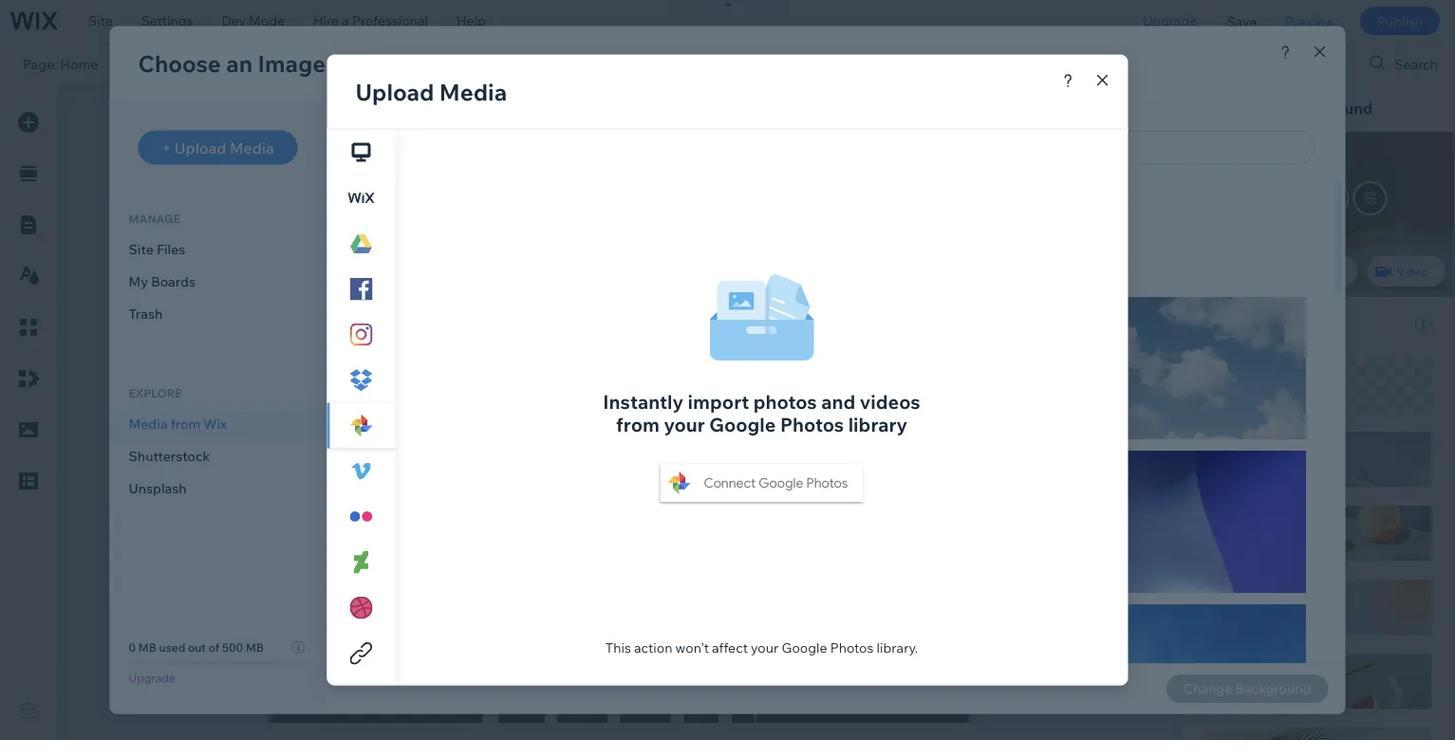 Task type: vqa. For each thing, say whether or not it's contained in the screenshot.
top Search Results
no



Task type: describe. For each thing, give the bounding box(es) containing it.
layout
[[1380, 148, 1422, 164]]

home
[[60, 55, 98, 72]]

hire
[[313, 12, 339, 29]]

domain
[[595, 55, 643, 72]]

button
[[1205, 522, 1247, 539]]

0 vertical spatial settings
[[141, 12, 193, 29]]

tools
[[1304, 55, 1337, 72]]

https://www.wix.com/mysite connect your domain
[[327, 55, 643, 72]]

video
[[1397, 264, 1428, 279]]

hire a professional
[[313, 12, 428, 29]]

mode
[[249, 12, 285, 29]]

change
[[1342, 245, 1384, 260]]

quick
[[1205, 99, 1248, 118]]

save
[[1227, 13, 1257, 29]]

site
[[88, 12, 113, 29]]

tools button
[[1264, 43, 1354, 84]]

edit
[[1251, 99, 1280, 118]]

a
[[342, 12, 349, 29]]

section background
[[1225, 99, 1373, 118]]

connect
[[508, 55, 561, 72]]

selected backgrounds
[[1205, 316, 1344, 333]]

your inside the "treats and clothes for your furry friends"
[[1375, 442, 1407, 461]]

dev
[[222, 12, 246, 29]]

help
[[456, 12, 486, 29]]

treats and clothes for your furry friends
[[1217, 442, 1407, 484]]

0 horizontal spatial your
[[564, 55, 592, 72]]

treats
[[1217, 442, 1260, 461]]

https://www.wix.com/mysite
[[327, 55, 500, 72]]

content
[[1239, 148, 1290, 164]]

welcome
[[1217, 348, 1283, 367]]



Task type: locate. For each thing, give the bounding box(es) containing it.
search
[[1395, 55, 1438, 72]]

welcome to toro's feed!
[[1217, 348, 1388, 367]]

backgrounds
[[1263, 316, 1344, 333]]

your right for
[[1375, 442, 1407, 461]]

settings
[[141, 12, 193, 29], [1287, 189, 1336, 205]]

upgrade
[[1143, 12, 1197, 29]]

title
[[1205, 405, 1232, 422]]

save button
[[1213, 0, 1271, 42]]

selected
[[1205, 316, 1260, 333]]

0 vertical spatial your
[[564, 55, 592, 72]]

section
[[1225, 99, 1281, 118]]

1 vertical spatial settings
[[1287, 189, 1336, 205]]

toro's
[[1304, 348, 1346, 367]]

publish
[[1377, 13, 1423, 29]]

publish button
[[1360, 7, 1440, 35]]

0 horizontal spatial settings
[[141, 12, 193, 29]]

preview
[[1286, 13, 1335, 29]]

furry
[[1217, 465, 1254, 484]]

dev mode
[[222, 12, 285, 29]]

your
[[564, 55, 592, 72], [1375, 442, 1407, 461]]

change button
[[1330, 241, 1396, 264]]

1 horizontal spatial settings
[[1287, 189, 1336, 205]]

friends
[[1258, 465, 1310, 484]]

to
[[1286, 348, 1301, 367]]

preview button
[[1271, 0, 1349, 42]]

professional
[[352, 12, 428, 29]]

for
[[1352, 442, 1372, 461]]

feed!
[[1349, 348, 1388, 367]]

quick edit
[[1205, 99, 1280, 118]]

clothes
[[1294, 442, 1348, 461]]

search button
[[1355, 43, 1455, 84]]

1 vertical spatial your
[[1375, 442, 1407, 461]]

1 horizontal spatial your
[[1375, 442, 1407, 461]]

None text field
[[1205, 545, 1375, 579]]

paragraph
[[1205, 311, 1269, 328]]

and
[[1264, 442, 1291, 461]]

settings left dev
[[141, 12, 193, 29]]

image
[[1309, 264, 1343, 279]]

your left the domain
[[564, 55, 592, 72]]

background
[[1284, 99, 1373, 118]]

settings down content
[[1287, 189, 1336, 205]]



